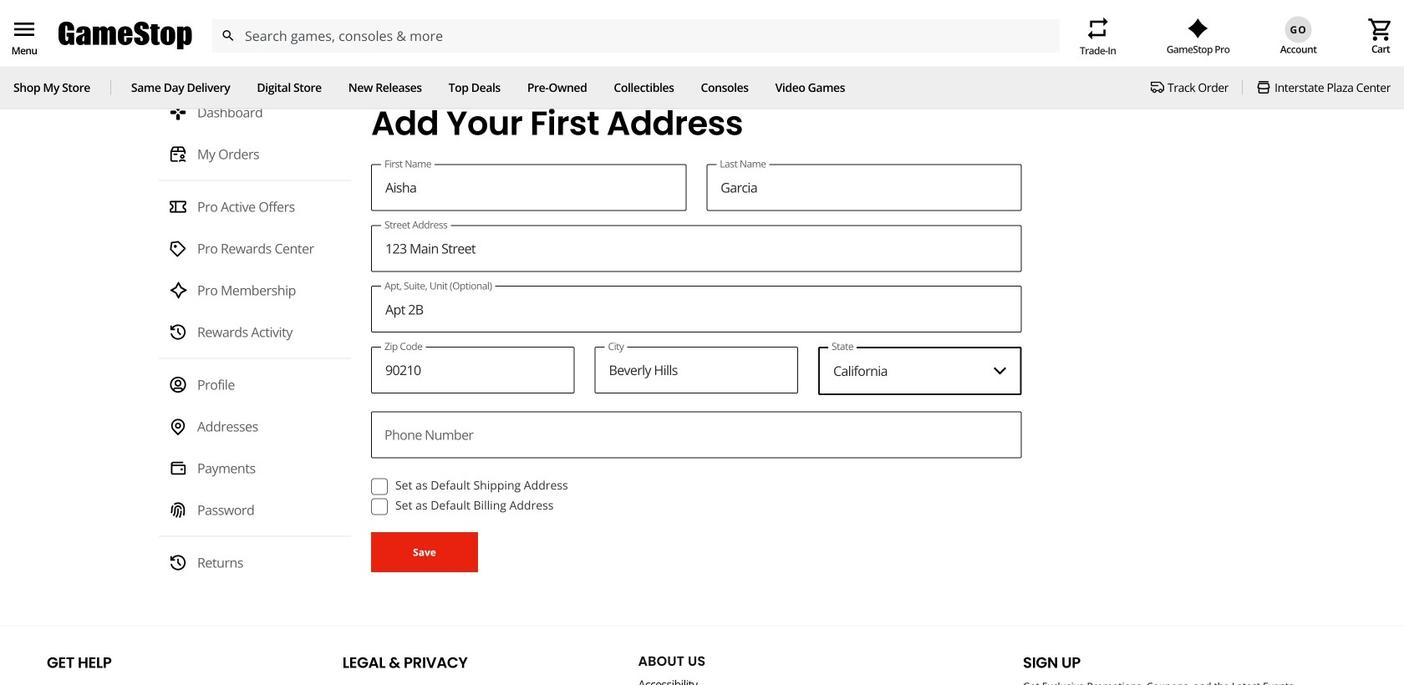 Task type: describe. For each thing, give the bounding box(es) containing it.
pro active offers icon image
[[169, 198, 187, 216]]

gamestop pro icon image
[[1188, 18, 1209, 38]]

gamestop image
[[59, 20, 192, 52]]

payments icon image
[[169, 459, 187, 478]]

rewards activity icon image
[[169, 323, 187, 342]]



Task type: vqa. For each thing, say whether or not it's contained in the screenshot.
search field
yes



Task type: locate. For each thing, give the bounding box(es) containing it.
dashboard icon image
[[169, 103, 187, 122]]

None text field
[[371, 164, 686, 211], [595, 347, 798, 394], [371, 164, 686, 211], [595, 347, 798, 394]]

None text field
[[707, 164, 1022, 211], [371, 225, 1022, 272], [371, 286, 1022, 333], [371, 411, 1022, 458], [707, 164, 1022, 211], [371, 225, 1022, 272], [371, 286, 1022, 333], [371, 411, 1022, 458]]

pro rewards center icon image
[[169, 240, 187, 258]]

addresses icon image
[[169, 418, 187, 436]]

password icon image
[[169, 501, 187, 520]]

pro membership icon image
[[169, 281, 187, 300]]

returns icon image
[[169, 554, 187, 572]]

None search field
[[211, 19, 1060, 53]]

my orders icon image
[[169, 145, 187, 164]]

profile icon image
[[169, 376, 187, 394]]

Search games, consoles & more search field
[[245, 19, 1030, 53]]

None telephone field
[[371, 347, 575, 394]]



